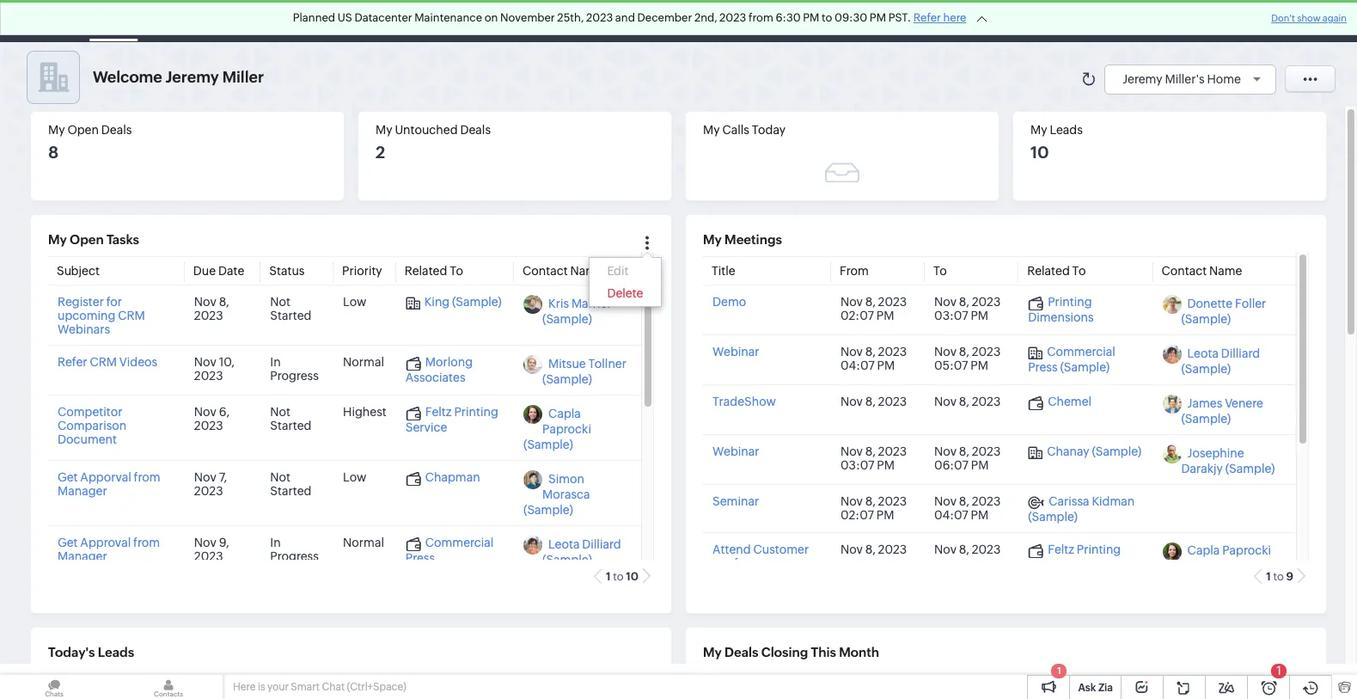 Task type: describe. For each thing, give the bounding box(es) containing it.
create menu element
[[1055, 0, 1097, 42]]

low for chapman
[[343, 471, 367, 485]]

not for 7,
[[270, 471, 291, 485]]

paprocki for bottommost capla paprocki (sample) "link"
[[1223, 544, 1272, 558]]

nov 8, 2023 02:07 pm for 04:07
[[841, 495, 907, 522]]

2 related to link from the left
[[1028, 264, 1087, 278]]

leads for today's leads
[[98, 645, 134, 660]]

tradeshow link
[[713, 395, 776, 409]]

press for commercial press
[[406, 552, 435, 565]]

my for my leads 10
[[1031, 123, 1048, 137]]

services
[[700, 14, 748, 28]]

upcoming
[[58, 309, 116, 323]]

subject link
[[57, 264, 100, 278]]

0 vertical spatial feltz printing service
[[406, 405, 499, 434]]

0 vertical spatial refer
[[914, 11, 942, 24]]

2 vertical spatial crm
[[90, 355, 117, 369]]

datacenter
[[355, 11, 412, 24]]

capla paprocki (sample) for the topmost capla paprocki (sample) "link"
[[524, 407, 592, 452]]

normal for commercial press
[[343, 536, 384, 550]]

1 vertical spatial printing
[[454, 405, 499, 419]]

leads for my leads 10
[[1050, 123, 1083, 137]]

deals inside my open deals 8
[[101, 123, 132, 137]]

due date
[[193, 264, 245, 278]]

competitor comparison document link
[[58, 405, 127, 447]]

25th,
[[558, 11, 584, 24]]

simon morasca (sample)
[[524, 472, 590, 517]]

my for my open deals 8
[[48, 123, 65, 137]]

started for nov 8, 2023
[[270, 309, 312, 323]]

1 horizontal spatial leota dilliard (sample) link
[[1182, 347, 1261, 376]]

get apporval from manager
[[58, 471, 161, 498]]

due date link
[[193, 264, 245, 278]]

2
[[376, 143, 385, 162]]

0 horizontal spatial 04:07
[[841, 359, 875, 373]]

1 name from the left
[[571, 264, 604, 278]]

november
[[501, 11, 555, 24]]

to link
[[934, 264, 948, 278]]

nov 7, 2023
[[194, 471, 227, 498]]

dilliard for the rightmost leota dilliard (sample) link
[[1222, 347, 1261, 361]]

2 name from the left
[[1210, 264, 1243, 278]]

from for chapman
[[134, 471, 161, 485]]

not started for 6,
[[270, 405, 312, 433]]

0 vertical spatial nov 8, 2023 03:07 pm
[[935, 295, 1001, 323]]

my leads 10
[[1031, 123, 1083, 162]]

progress for 9,
[[270, 550, 319, 564]]

2023 inside nov 9, 2023
[[194, 550, 223, 564]]

10 for 1 to 10
[[626, 570, 639, 583]]

1 horizontal spatial leota
[[1188, 347, 1219, 361]]

my for my open tasks
[[48, 232, 67, 247]]

subject
[[57, 264, 100, 278]]

zia
[[1099, 682, 1114, 694]]

pm inside nov 8, 2023 06:07 pm
[[972, 459, 989, 472]]

welcome jeremy miller
[[93, 68, 264, 86]]

(sample) inside josephine darakjy (sample)
[[1226, 462, 1276, 476]]

1 vertical spatial tasks
[[107, 232, 139, 247]]

here
[[233, 681, 256, 693]]

this
[[811, 645, 837, 660]]

month
[[839, 645, 880, 660]]

delete
[[607, 286, 643, 300]]

2 contact from the left
[[1162, 264, 1208, 278]]

jeremy miller's home
[[1123, 72, 1242, 86]]

my deals closing this month
[[703, 645, 880, 660]]

(sample) inside kris marrier (sample)
[[543, 312, 592, 326]]

1 horizontal spatial to
[[822, 11, 833, 24]]

(sample) inside carissa kidman (sample)
[[1029, 510, 1078, 524]]

tollner
[[589, 357, 627, 371]]

reports
[[629, 14, 673, 28]]

8, inside nov 8, 2023 05:07 pm
[[960, 345, 970, 359]]

chanay (sample) link
[[1029, 445, 1142, 460]]

get apporval from manager link
[[58, 471, 161, 498]]

8
[[48, 143, 59, 162]]

commercial press
[[406, 536, 494, 565]]

printing inside printing dimensions
[[1048, 295, 1093, 309]]

in progress for 10,
[[270, 355, 319, 383]]

morlong associates
[[406, 355, 473, 385]]

customer
[[754, 542, 809, 556]]

from
[[840, 264, 869, 278]]

don't show again link
[[1272, 13, 1348, 23]]

search element
[[1097, 0, 1133, 42]]

nov 8, 2023 for register for upcoming crm webinars
[[194, 295, 229, 323]]

0 horizontal spatial leota dilliard (sample) link
[[543, 538, 621, 567]]

2023 inside nov 8, 2023 06:07 pm
[[972, 445, 1001, 459]]

dimensions
[[1029, 311, 1094, 324]]

tasks inside tasks link
[[437, 14, 467, 28]]

kris
[[549, 297, 569, 311]]

0 vertical spatial meetings
[[495, 14, 547, 28]]

edit
[[607, 264, 629, 278]]

profile image
[[1280, 7, 1308, 35]]

1 vertical spatial meetings
[[725, 232, 782, 247]]

competitor comparison document
[[58, 405, 127, 447]]

dilliard for leota dilliard (sample) link to the left
[[582, 538, 621, 552]]

deals link
[[365, 0, 423, 42]]

videos
[[119, 355, 158, 369]]

nov inside nov 8, 2023 06:07 pm
[[935, 445, 957, 459]]

competitor
[[58, 405, 122, 419]]

nov 8, 2023 02:07 pm for 03:07
[[841, 295, 907, 323]]

my open tasks
[[48, 232, 139, 247]]

open for deals
[[67, 123, 99, 137]]

my for my untouched deals 2
[[376, 123, 393, 137]]

3 to from the left
[[1073, 264, 1087, 278]]

nov inside nov 6, 2023
[[194, 405, 217, 419]]

6,
[[219, 405, 230, 419]]

attend customer conference link
[[713, 542, 809, 570]]

2 vertical spatial printing
[[1077, 542, 1122, 556]]

chat
[[322, 681, 345, 693]]

1 to from the left
[[450, 264, 463, 278]]

from for commercial press
[[133, 536, 160, 550]]

kris marrier (sample)
[[543, 297, 612, 326]]

mitsue tollner (sample) link
[[543, 357, 627, 386]]

donette foller (sample)
[[1182, 297, 1267, 326]]

associates
[[406, 371, 466, 385]]

today
[[752, 123, 786, 137]]

0 vertical spatial from
[[749, 11, 774, 24]]

0 vertical spatial feltz printing service link
[[406, 405, 499, 434]]

2023 inside nov 6, 2023
[[194, 419, 223, 433]]

status link
[[269, 264, 305, 278]]

manager for approval
[[58, 550, 107, 564]]

1 vertical spatial calls
[[723, 123, 750, 137]]

commercial press link
[[406, 536, 494, 565]]

kidman
[[1092, 495, 1135, 509]]

from link
[[840, 264, 869, 278]]

nov 8, 2023 for tradeshow
[[841, 395, 907, 409]]

ask
[[1079, 682, 1097, 694]]

1 horizontal spatial leota dilliard (sample)
[[1182, 347, 1261, 376]]

10,
[[219, 355, 235, 369]]

low for king (sample)
[[343, 295, 367, 309]]

deals left closing
[[725, 645, 759, 660]]

in for nov 9, 2023
[[270, 536, 281, 550]]

home
[[1208, 72, 1242, 86]]

paprocki for the topmost capla paprocki (sample) "link"
[[543, 423, 592, 436]]

started for nov 7, 2023
[[270, 485, 312, 498]]

crm inside register for upcoming crm webinars
[[118, 309, 145, 323]]

1 vertical spatial 04:07
[[935, 509, 969, 522]]

upgrade
[[967, 21, 1016, 34]]

highest
[[343, 405, 387, 419]]

calls link
[[560, 0, 615, 42]]

0 vertical spatial feltz
[[425, 405, 452, 419]]

donette
[[1188, 297, 1233, 311]]

again
[[1323, 13, 1348, 23]]

planned us datacenter maintenance on november 25th, 2023 and december 2nd, 2023 from 6:30 pm to 09:30 pm pst. refer here
[[293, 11, 967, 24]]

0 horizontal spatial jeremy
[[166, 68, 219, 86]]

9
[[1287, 570, 1294, 583]]

1 to 9
[[1267, 570, 1294, 583]]

commercial for commercial press
[[425, 536, 494, 550]]

1 vertical spatial leota dilliard (sample)
[[543, 538, 621, 567]]

1 related from the left
[[405, 264, 447, 278]]

(sample) inside commercial press (sample)
[[1061, 360, 1110, 374]]

nov 10, 2023
[[194, 355, 235, 383]]

not for 6,
[[270, 405, 291, 419]]

normal for morlong associates
[[343, 355, 384, 369]]

edit delete
[[607, 264, 643, 300]]

webinar link for 03:07
[[713, 445, 760, 459]]

02:07 for nov 8, 2023 04:07 pm
[[841, 509, 875, 522]]

venere
[[1226, 397, 1264, 411]]

1 horizontal spatial feltz printing service link
[[1029, 542, 1122, 572]]

1 vertical spatial refer
[[58, 355, 87, 369]]

2023 inside nov 10, 2023
[[194, 369, 223, 383]]

priority
[[342, 264, 382, 278]]

december
[[638, 11, 692, 24]]

in for nov 10, 2023
[[270, 355, 281, 369]]

profile element
[[1270, 0, 1318, 42]]

capla for the topmost capla paprocki (sample) "link"
[[549, 407, 581, 421]]

2023 inside nov 8, 2023 05:07 pm
[[972, 345, 1001, 359]]

get for get apporval from manager
[[58, 471, 78, 485]]

josephine
[[1188, 447, 1245, 460]]

closing
[[762, 645, 809, 660]]

get approval from manager link
[[58, 536, 160, 564]]

title link
[[712, 264, 736, 278]]

commercial for commercial press (sample)
[[1048, 345, 1116, 359]]

ask zia
[[1079, 682, 1114, 694]]

simon
[[549, 472, 585, 486]]

1 vertical spatial 03:07
[[841, 459, 875, 472]]

0 vertical spatial capla paprocki (sample) link
[[524, 407, 592, 452]]

1 horizontal spatial nov 8, 2023 04:07 pm
[[935, 495, 1001, 522]]

in progress for 9,
[[270, 536, 319, 564]]

trial
[[1008, 8, 1030, 21]]

0 horizontal spatial calls
[[574, 14, 601, 28]]



Task type: locate. For each thing, give the bounding box(es) containing it.
get inside get apporval from manager
[[58, 471, 78, 485]]

priority link
[[342, 264, 382, 278]]

1 not from the top
[[270, 295, 291, 309]]

get
[[58, 471, 78, 485], [58, 536, 78, 550]]

(sample) inside james venere (sample)
[[1182, 412, 1232, 426]]

normal
[[343, 355, 384, 369], [343, 536, 384, 550]]

contact name up donette
[[1162, 264, 1243, 278]]

pm inside nov 8, 2023 05:07 pm
[[971, 359, 989, 373]]

feltz printing service link down carissa kidman (sample)
[[1029, 542, 1122, 572]]

tasks link
[[423, 0, 481, 42]]

nov inside nov 7, 2023
[[194, 471, 217, 485]]

low down highest
[[343, 471, 367, 485]]

signals image
[[1143, 14, 1155, 28]]

0 vertical spatial calls
[[574, 14, 601, 28]]

printing up dimensions
[[1048, 295, 1093, 309]]

get approval from manager
[[58, 536, 160, 564]]

capla paprocki (sample) link up simon
[[524, 407, 592, 452]]

1 related to link from the left
[[405, 264, 463, 278]]

refer here link
[[914, 11, 967, 24]]

1 progress from the top
[[270, 369, 319, 383]]

nov 8, 2023 04:07 pm down 06:07
[[935, 495, 1001, 522]]

feltz printing service link down associates at the left of the page
[[406, 405, 499, 434]]

1 vertical spatial service
[[1029, 558, 1070, 572]]

0 horizontal spatial commercial
[[425, 536, 494, 550]]

1 vertical spatial not started
[[270, 405, 312, 433]]

0 horizontal spatial service
[[406, 421, 447, 434]]

commercial down "chapman"
[[425, 536, 494, 550]]

1 vertical spatial webinar link
[[713, 445, 760, 459]]

webinar link up seminar link
[[713, 445, 760, 459]]

leota dilliard (sample) link up james
[[1182, 347, 1261, 376]]

2 manager from the top
[[58, 550, 107, 564]]

3 not started from the top
[[270, 471, 312, 498]]

1 horizontal spatial service
[[1029, 558, 1070, 572]]

progress for 10,
[[270, 369, 319, 383]]

1 horizontal spatial related to link
[[1028, 264, 1087, 278]]

paprocki up simon
[[543, 423, 592, 436]]

capla paprocki (sample) up simon
[[524, 407, 592, 452]]

from inside "get approval from manager"
[[133, 536, 160, 550]]

contact name link up kris
[[523, 264, 604, 278]]

dilliard up 1 to 10
[[582, 538, 621, 552]]

calls left "today"
[[723, 123, 750, 137]]

1 horizontal spatial contact
[[1162, 264, 1208, 278]]

from right the apporval
[[134, 471, 161, 485]]

0 vertical spatial commercial
[[1048, 345, 1116, 359]]

related to up king
[[405, 264, 463, 278]]

2 related from the left
[[1028, 264, 1070, 278]]

2 02:07 from the top
[[841, 509, 875, 522]]

not started for 8,
[[270, 295, 312, 323]]

0 horizontal spatial name
[[571, 264, 604, 278]]

get left the apporval
[[58, 471, 78, 485]]

related to
[[405, 264, 463, 278], [1028, 264, 1087, 278]]

tasks left on
[[437, 14, 467, 28]]

2 nov 8, 2023 02:07 pm from the top
[[841, 495, 907, 522]]

refer crm videos link
[[58, 355, 158, 369]]

josephine darakjy (sample)
[[1182, 447, 1276, 476]]

to for not started
[[613, 570, 624, 583]]

low down priority
[[343, 295, 367, 309]]

to
[[450, 264, 463, 278], [934, 264, 948, 278], [1073, 264, 1087, 278]]

1 horizontal spatial 04:07
[[935, 509, 969, 522]]

to for nov 8, 2023 03:07 pm
[[1274, 570, 1285, 583]]

10 inside my leads 10
[[1031, 143, 1050, 162]]

1 horizontal spatial 03:07
[[935, 309, 969, 323]]

2 low from the top
[[343, 471, 367, 485]]

2nd,
[[695, 11, 718, 24]]

1 webinar link from the top
[[713, 345, 760, 359]]

commercial inside commercial press (sample)
[[1048, 345, 1116, 359]]

1 horizontal spatial contact name
[[1162, 264, 1243, 278]]

capla for bottommost capla paprocki (sample) "link"
[[1188, 544, 1221, 558]]

low
[[343, 295, 367, 309], [343, 471, 367, 485]]

marketplace element
[[1201, 0, 1236, 42]]

deals right untouched
[[460, 123, 491, 137]]

service
[[406, 421, 447, 434], [1029, 558, 1070, 572]]

commercial press (sample) link
[[1029, 345, 1116, 374]]

webinar for nov 8, 2023 03:07 pm
[[713, 445, 760, 459]]

demo link
[[713, 295, 747, 309]]

0 vertical spatial crm
[[41, 12, 76, 30]]

1 02:07 from the top
[[841, 309, 875, 323]]

2 progress from the top
[[270, 550, 319, 564]]

chanay (sample)
[[1048, 445, 1142, 459]]

attend
[[713, 542, 751, 556]]

1 vertical spatial capla paprocki (sample) link
[[1182, 544, 1272, 573]]

1 vertical spatial press
[[406, 552, 435, 565]]

open inside my open deals 8
[[67, 123, 99, 137]]

signals element
[[1133, 0, 1165, 42]]

1 nov 8, 2023 02:07 pm from the top
[[841, 295, 907, 323]]

progress right 9,
[[270, 550, 319, 564]]

0 vertical spatial nov 8, 2023 02:07 pm
[[841, 295, 907, 323]]

manager for apporval
[[58, 485, 107, 498]]

2 in progress from the top
[[270, 536, 319, 564]]

leota dilliard (sample) up james
[[1182, 347, 1261, 376]]

capla paprocki (sample) for bottommost capla paprocki (sample) "link"
[[1182, 544, 1272, 573]]

in progress right 9,
[[270, 536, 319, 564]]

leads inside my leads 10
[[1050, 123, 1083, 137]]

2 started from the top
[[270, 419, 312, 433]]

printing down carissa kidman (sample)
[[1077, 542, 1122, 556]]

refer down webinars
[[58, 355, 87, 369]]

contact name link up donette
[[1162, 264, 1243, 278]]

1 contact name link from the left
[[523, 264, 604, 278]]

meetings
[[495, 14, 547, 28], [725, 232, 782, 247]]

0 horizontal spatial 10
[[626, 570, 639, 583]]

show
[[1298, 13, 1321, 23]]

0 horizontal spatial capla
[[549, 407, 581, 421]]

feltz down associates at the left of the page
[[425, 405, 452, 419]]

press inside commercial press (sample)
[[1029, 360, 1058, 374]]

jeremy
[[166, 68, 219, 86], [1123, 72, 1163, 86]]

0 vertical spatial in
[[270, 355, 281, 369]]

1 webinar from the top
[[713, 345, 760, 359]]

tasks up for
[[107, 232, 139, 247]]

related up king
[[405, 264, 447, 278]]

king
[[425, 295, 450, 309]]

1 contact from the left
[[523, 264, 568, 278]]

commercial press (sample)
[[1029, 345, 1116, 374]]

0 vertical spatial not started
[[270, 295, 312, 323]]

not right '6,'
[[270, 405, 291, 419]]

my
[[48, 123, 65, 137], [376, 123, 393, 137], [703, 123, 720, 137], [1031, 123, 1048, 137], [48, 232, 67, 247], [703, 232, 722, 247], [703, 645, 722, 660]]

enterprise-trial upgrade
[[952, 8, 1030, 34]]

related to up printing dimensions
[[1028, 264, 1087, 278]]

feltz printing service down carissa kidman (sample)
[[1029, 542, 1122, 572]]

from right approval
[[133, 536, 160, 550]]

carissa
[[1049, 495, 1090, 509]]

1 vertical spatial in progress
[[270, 536, 319, 564]]

calls
[[574, 14, 601, 28], [723, 123, 750, 137]]

1 horizontal spatial crm
[[90, 355, 117, 369]]

06:07
[[935, 459, 969, 472]]

press inside commercial press
[[406, 552, 435, 565]]

chemel
[[1048, 395, 1092, 409]]

deals inside my untouched deals 2
[[460, 123, 491, 137]]

9,
[[219, 536, 229, 550]]

1 started from the top
[[270, 309, 312, 323]]

2 horizontal spatial crm
[[118, 309, 145, 323]]

webinar down "demo" link
[[713, 345, 760, 359]]

nov inside nov 10, 2023
[[194, 355, 217, 369]]

2 get from the top
[[58, 536, 78, 550]]

morlong
[[425, 355, 473, 369]]

1 get from the top
[[58, 471, 78, 485]]

morasca
[[543, 488, 590, 502]]

darakjy
[[1182, 462, 1224, 476]]

approval
[[80, 536, 131, 550]]

1 normal from the top
[[343, 355, 384, 369]]

(sample) inside simon morasca (sample)
[[524, 503, 573, 517]]

0 vertical spatial service
[[406, 421, 447, 434]]

conference
[[713, 556, 777, 570]]

press up chemel 'link' at the right
[[1029, 360, 1058, 374]]

1 vertical spatial capla paprocki (sample)
[[1182, 544, 1272, 573]]

1 horizontal spatial feltz
[[1048, 542, 1075, 556]]

1 vertical spatial nov 8, 2023 03:07 pm
[[841, 445, 907, 472]]

demo
[[713, 295, 747, 309]]

2 to from the left
[[934, 264, 948, 278]]

nov 8, 2023
[[194, 295, 229, 323], [841, 395, 907, 409], [935, 395, 1001, 409], [841, 542, 907, 556], [935, 542, 1001, 556]]

1 to 10
[[606, 570, 639, 583]]

projects
[[775, 14, 820, 28]]

capla down mitsue tollner (sample) link
[[549, 407, 581, 421]]

commercial
[[1048, 345, 1116, 359], [425, 536, 494, 550]]

jeremy left miller's
[[1123, 72, 1163, 86]]

manager down get apporval from manager link
[[58, 550, 107, 564]]

and
[[616, 11, 635, 24]]

contact name up kris
[[523, 264, 604, 278]]

10 for my leads 10
[[1031, 143, 1050, 162]]

2 horizontal spatial to
[[1073, 264, 1087, 278]]

not started right 7,
[[270, 471, 312, 498]]

0 horizontal spatial to
[[613, 570, 624, 583]]

0 horizontal spatial to
[[450, 264, 463, 278]]

service down associates at the left of the page
[[406, 421, 447, 434]]

started for nov 6, 2023
[[270, 419, 312, 433]]

1 vertical spatial paprocki
[[1223, 544, 1272, 558]]

nov inside nov 8, 2023 05:07 pm
[[935, 345, 957, 359]]

1 vertical spatial low
[[343, 471, 367, 485]]

my for my meetings
[[703, 232, 722, 247]]

leota down donette foller (sample)
[[1188, 347, 1219, 361]]

2 vertical spatial not started
[[270, 471, 312, 498]]

2 webinar from the top
[[713, 445, 760, 459]]

started down the status link
[[270, 309, 312, 323]]

your
[[267, 681, 289, 693]]

capla paprocki (sample) link left the '9'
[[1182, 544, 1272, 573]]

0 horizontal spatial related to
[[405, 264, 463, 278]]

02:07
[[841, 309, 875, 323], [841, 509, 875, 522]]

paprocki up the 1 to 9
[[1223, 544, 1272, 558]]

donette foller (sample) link
[[1182, 297, 1267, 326]]

jeremy left miller
[[166, 68, 219, 86]]

feltz
[[425, 405, 452, 419], [1048, 542, 1075, 556]]

1 vertical spatial crm
[[118, 309, 145, 323]]

0 horizontal spatial feltz
[[425, 405, 452, 419]]

1 horizontal spatial meetings
[[725, 232, 782, 247]]

for
[[106, 295, 122, 309]]

3 started from the top
[[270, 485, 312, 498]]

deals
[[379, 14, 409, 28], [101, 123, 132, 137], [460, 123, 491, 137], [725, 645, 759, 660]]

0 vertical spatial leota dilliard (sample)
[[1182, 347, 1261, 376]]

not right 7,
[[270, 471, 291, 485]]

get for get approval from manager
[[58, 536, 78, 550]]

chats image
[[0, 675, 108, 699]]

document
[[58, 433, 117, 447]]

1 in progress from the top
[[270, 355, 319, 383]]

1 contact name from the left
[[523, 264, 604, 278]]

nov inside nov 9, 2023
[[194, 536, 217, 550]]

2 normal from the top
[[343, 536, 384, 550]]

contact up donette
[[1162, 264, 1208, 278]]

commercial down dimensions
[[1048, 345, 1116, 359]]

press for commercial press (sample)
[[1029, 360, 1058, 374]]

nov 8, 2023 06:07 pm
[[935, 445, 1001, 472]]

search image
[[1108, 14, 1122, 28]]

1 horizontal spatial dilliard
[[1222, 347, 1261, 361]]

nov 8, 2023 03:07 pm down to link
[[935, 295, 1001, 323]]

2 vertical spatial from
[[133, 536, 160, 550]]

printing down associates at the left of the page
[[454, 405, 499, 419]]

webinar link for 04:07
[[713, 345, 760, 359]]

from left the 6:30
[[749, 11, 774, 24]]

05:07
[[935, 359, 969, 373]]

date
[[218, 264, 245, 278]]

2 contact name link from the left
[[1162, 264, 1243, 278]]

open up subject link
[[70, 232, 104, 247]]

1 vertical spatial manager
[[58, 550, 107, 564]]

(ctrl+space)
[[347, 681, 407, 693]]

1 horizontal spatial calls
[[723, 123, 750, 137]]

0 horizontal spatial leota dilliard (sample)
[[543, 538, 621, 567]]

0 horizontal spatial meetings
[[495, 14, 547, 28]]

my inside my leads 10
[[1031, 123, 1048, 137]]

1 vertical spatial nov 8, 2023 02:07 pm
[[841, 495, 907, 522]]

0 vertical spatial started
[[270, 309, 312, 323]]

meetings link
[[481, 0, 560, 42]]

nov 8, 2023 for attend customer conference
[[841, 542, 907, 556]]

1 horizontal spatial related
[[1028, 264, 1070, 278]]

0 vertical spatial printing
[[1048, 295, 1093, 309]]

service down carissa kidman (sample)
[[1029, 558, 1070, 572]]

not started right '6,'
[[270, 405, 312, 433]]

1 horizontal spatial commercial
[[1048, 345, 1116, 359]]

capla down darakjy
[[1188, 544, 1221, 558]]

0 vertical spatial leota
[[1188, 347, 1219, 361]]

1 not started from the top
[[270, 295, 312, 323]]

8, inside nov 8, 2023 06:07 pm
[[960, 445, 970, 459]]

nov 8, 2023 04:07 pm left 05:07
[[841, 345, 907, 373]]

maintenance
[[415, 11, 482, 24]]

leota dilliard (sample) link
[[1182, 347, 1261, 376], [543, 538, 621, 567]]

register
[[58, 295, 104, 309]]

1 in from the top
[[270, 355, 281, 369]]

1 horizontal spatial jeremy
[[1123, 72, 1163, 86]]

related to link up printing dimensions
[[1028, 264, 1087, 278]]

my for my calls today
[[703, 123, 720, 137]]

feltz printing service down associates at the left of the page
[[406, 405, 499, 434]]

webinar up seminar link
[[713, 445, 760, 459]]

0 vertical spatial webinar link
[[713, 345, 760, 359]]

accounts
[[297, 14, 351, 28]]

open down welcome
[[67, 123, 99, 137]]

status
[[269, 264, 305, 278]]

contact up kris
[[523, 264, 568, 278]]

tasks
[[437, 14, 467, 28], [107, 232, 139, 247]]

2 not from the top
[[270, 405, 291, 419]]

not started down the status link
[[270, 295, 312, 323]]

dilliard down donette foller (sample)
[[1222, 347, 1261, 361]]

1 horizontal spatial capla paprocki (sample) link
[[1182, 544, 1272, 573]]

related to link up king
[[405, 264, 463, 278]]

name up donette
[[1210, 264, 1243, 278]]

1 vertical spatial 02:07
[[841, 509, 875, 522]]

1 vertical spatial normal
[[343, 536, 384, 550]]

2 related to from the left
[[1028, 264, 1087, 278]]

press down chapman link
[[406, 552, 435, 565]]

0 horizontal spatial contact name link
[[523, 264, 604, 278]]

0 vertical spatial dilliard
[[1222, 347, 1261, 361]]

2 in from the top
[[270, 536, 281, 550]]

planned
[[293, 11, 335, 24]]

0 vertical spatial 03:07
[[935, 309, 969, 323]]

7,
[[219, 471, 227, 485]]

0 horizontal spatial contact
[[523, 264, 568, 278]]

0 horizontal spatial crm
[[41, 12, 76, 30]]

3 not from the top
[[270, 471, 291, 485]]

webinar for nov 8, 2023 04:07 pm
[[713, 345, 760, 359]]

0 vertical spatial manager
[[58, 485, 107, 498]]

started right '6,'
[[270, 419, 312, 433]]

1 low from the top
[[343, 295, 367, 309]]

nov 8, 2023 05:07 pm
[[935, 345, 1001, 373]]

progress right '10,'
[[270, 369, 319, 383]]

nov 8, 2023 03:07 pm left 06:07
[[841, 445, 907, 472]]

1 horizontal spatial contact name link
[[1162, 264, 1243, 278]]

meetings up title link
[[725, 232, 782, 247]]

webinar link down "demo" link
[[713, 345, 760, 359]]

0 vertical spatial 04:07
[[841, 359, 875, 373]]

name left edit
[[571, 264, 604, 278]]

leota down morasca on the left of page
[[549, 538, 580, 552]]

my inside my open deals 8
[[48, 123, 65, 137]]

apporval
[[80, 471, 131, 485]]

my calls today
[[703, 123, 786, 137]]

nov 8, 2023 02:07 pm
[[841, 295, 907, 323], [841, 495, 907, 522]]

02:07 for nov 8, 2023 03:07 pm
[[841, 309, 875, 323]]

james
[[1188, 397, 1223, 411]]

create menu image
[[1065, 11, 1087, 31]]

started right 7,
[[270, 485, 312, 498]]

2 horizontal spatial to
[[1274, 570, 1285, 583]]

(sample) inside donette foller (sample)
[[1182, 312, 1232, 326]]

get inside "get approval from manager"
[[58, 536, 78, 550]]

1 related to from the left
[[405, 264, 463, 278]]

miller
[[223, 68, 264, 86]]

in right '10,'
[[270, 355, 281, 369]]

0 vertical spatial webinar
[[713, 345, 760, 359]]

welcome
[[93, 68, 162, 86]]

2 webinar link from the top
[[713, 445, 760, 459]]

from inside get apporval from manager
[[134, 471, 161, 485]]

my for my deals closing this month
[[703, 645, 722, 660]]

1 horizontal spatial nov 8, 2023 03:07 pm
[[935, 295, 1001, 323]]

manager inside "get approval from manager"
[[58, 550, 107, 564]]

0 vertical spatial capla
[[549, 407, 581, 421]]

capla paprocki (sample) left the '9'
[[1182, 544, 1272, 573]]

0 vertical spatial normal
[[343, 355, 384, 369]]

1 vertical spatial leota
[[549, 538, 580, 552]]

nov 8, 2023 03:07 pm
[[935, 295, 1001, 323], [841, 445, 907, 472]]

1 vertical spatial dilliard
[[582, 538, 621, 552]]

0 horizontal spatial nov 8, 2023 04:07 pm
[[841, 345, 907, 373]]

here is your smart chat (ctrl+space)
[[233, 681, 407, 693]]

(sample) inside mitsue tollner (sample)
[[543, 373, 592, 386]]

not started for 7,
[[270, 471, 312, 498]]

deals right the us
[[379, 14, 409, 28]]

1 horizontal spatial 10
[[1031, 143, 1050, 162]]

king (sample)
[[425, 295, 502, 309]]

in progress right '10,'
[[270, 355, 319, 383]]

1 vertical spatial 10
[[626, 570, 639, 583]]

not for 8,
[[270, 295, 291, 309]]

contacts image
[[114, 675, 223, 699]]

0 horizontal spatial leads
[[98, 645, 134, 660]]

leota dilliard (sample) link up 1 to 10
[[543, 538, 621, 567]]

feltz down carissa kidman (sample)
[[1048, 542, 1075, 556]]

projects link
[[761, 0, 834, 42]]

refer right the pst.
[[914, 11, 942, 24]]

leota dilliard (sample) up 1 to 10
[[543, 538, 621, 567]]

commercial inside commercial press
[[425, 536, 494, 550]]

manager down document
[[58, 485, 107, 498]]

nov 6, 2023
[[194, 405, 230, 433]]

pst.
[[889, 11, 912, 24]]

manager inside get apporval from manager
[[58, 485, 107, 498]]

2 contact name from the left
[[1162, 264, 1243, 278]]

1 vertical spatial feltz printing service
[[1029, 542, 1122, 572]]

meetings left "25th,"
[[495, 14, 547, 28]]

1 horizontal spatial leads
[[1050, 123, 1083, 137]]

0 horizontal spatial contact name
[[523, 264, 604, 278]]

1 vertical spatial leota dilliard (sample) link
[[543, 538, 621, 567]]

from
[[749, 11, 774, 24], [134, 471, 161, 485], [133, 536, 160, 550]]

not
[[270, 295, 291, 309], [270, 405, 291, 419], [270, 471, 291, 485]]

don't show again
[[1272, 13, 1348, 23]]

in right 9,
[[270, 536, 281, 550]]

smart
[[291, 681, 320, 693]]

0 horizontal spatial press
[[406, 552, 435, 565]]

deals down welcome
[[101, 123, 132, 137]]

1 horizontal spatial tasks
[[437, 14, 467, 28]]

get left approval
[[58, 536, 78, 550]]

calls left and
[[574, 14, 601, 28]]

my inside my untouched deals 2
[[376, 123, 393, 137]]

refer crm videos
[[58, 355, 158, 369]]

1 manager from the top
[[58, 485, 107, 498]]

1 vertical spatial in
[[270, 536, 281, 550]]

0 horizontal spatial leota
[[549, 538, 580, 552]]

2 not started from the top
[[270, 405, 312, 433]]

2 vertical spatial not
[[270, 471, 291, 485]]

1 vertical spatial feltz
[[1048, 542, 1075, 556]]

2023 inside nov 7, 2023
[[194, 485, 223, 498]]

register for upcoming crm webinars
[[58, 295, 145, 337]]

not down the status link
[[270, 295, 291, 309]]

related up printing dimensions
[[1028, 264, 1070, 278]]

04:07
[[841, 359, 875, 373], [935, 509, 969, 522]]

chapman
[[425, 471, 480, 485]]

1 horizontal spatial refer
[[914, 11, 942, 24]]

open for tasks
[[70, 232, 104, 247]]



Task type: vqa. For each thing, say whether or not it's contained in the screenshot.


